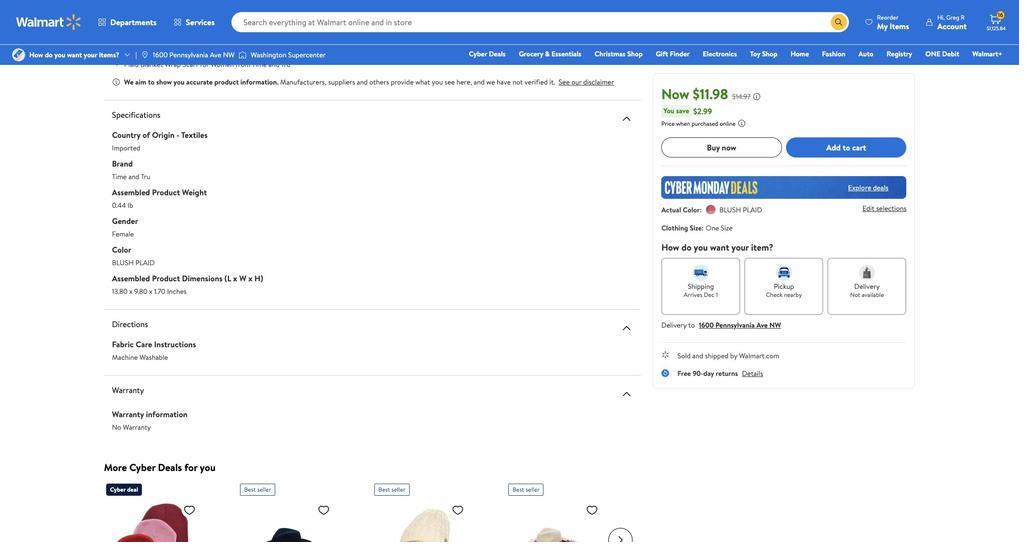 Task type: locate. For each thing, give the bounding box(es) containing it.
assembled up lb
[[112, 187, 150, 198]]

country down the departments
[[124, 33, 149, 43]]

how
[[29, 50, 43, 60], [662, 241, 680, 254]]

0 horizontal spatial best
[[244, 486, 256, 494]]

best seller
[[244, 486, 271, 494], [379, 486, 406, 494], [513, 486, 540, 494]]

1 size from the left
[[690, 223, 702, 233]]

0 horizontal spatial want
[[67, 50, 82, 60]]

0 horizontal spatial plaid
[[136, 258, 155, 268]]

want
[[67, 50, 82, 60], [711, 241, 730, 254]]

:
[[700, 205, 702, 215], [702, 223, 704, 233]]

how down clothing
[[662, 241, 680, 254]]

0.44
[[112, 200, 126, 211]]

0 vertical spatial plaid
[[743, 205, 763, 215]]

1 product group from the left
[[106, 480, 218, 542]]

grocery
[[519, 49, 544, 59]]

1
[[717, 291, 718, 299]]

delivery to 1600 pennsylvania ave nw
[[662, 320, 782, 330]]

100%
[[153, 15, 169, 25]]

size
[[690, 223, 702, 233], [721, 223, 733, 233]]

add to cart
[[827, 142, 867, 153]]

 image right |
[[141, 51, 149, 59]]

blush inside country of origin - textiles imported brand time and tru assembled product weight 0.44 lb gender female color blush plaid assembled product dimensions (l x w x h) 13.80 x 9.80 x 1.70 inches
[[112, 258, 134, 268]]

intent image for shipping image
[[693, 265, 709, 281]]

assembled up 9.80
[[112, 273, 150, 284]]

features:
[[124, 50, 153, 60]]

information.
[[241, 77, 279, 87]]

1 vertical spatial want
[[711, 241, 730, 254]]

cyber up the deal
[[129, 461, 156, 474]]

2 best from the left
[[379, 486, 390, 494]]

0 vertical spatial want
[[67, 50, 82, 60]]

best up the empire cove winter cable knit cuff beanie ivory image
[[379, 486, 390, 494]]

1 vertical spatial tru
[[141, 172, 150, 182]]

0 vertical spatial product
[[152, 187, 180, 198]]

1 vertical spatial how
[[662, 241, 680, 254]]

deals
[[874, 183, 889, 193]]

1 horizontal spatial shop
[[763, 49, 778, 59]]

washable
[[140, 353, 168, 363]]

1 vertical spatial assembled
[[112, 273, 150, 284]]

account
[[938, 20, 967, 31]]

3 product group from the left
[[375, 480, 487, 542]]

not
[[513, 77, 523, 87]]

edit selections
[[863, 204, 907, 214]]

1 vertical spatial delivery
[[662, 320, 687, 330]]

0 horizontal spatial seller
[[257, 486, 271, 494]]

want down one
[[711, 241, 730, 254]]

washable
[[170, 24, 197, 34]]

0 vertical spatial do
[[45, 50, 53, 60]]

1 horizontal spatial to
[[689, 320, 695, 330]]

product group
[[106, 480, 218, 542], [240, 480, 352, 542], [375, 480, 487, 542], [509, 480, 621, 542]]

machine down fabric
[[112, 353, 138, 363]]

2 horizontal spatial cyber
[[469, 49, 488, 59]]

time down brand
[[112, 172, 127, 182]]

how down walmart image
[[29, 50, 43, 60]]

for right scarf
[[200, 59, 209, 69]]

0 vertical spatial machine
[[142, 24, 168, 34]]

nw down check
[[770, 320, 782, 330]]

1 vertical spatial pennsylvania
[[716, 320, 755, 330]]

seller for second product 'group' from right
[[392, 486, 406, 494]]

delivery inside delivery not available
[[855, 282, 880, 292]]

2 horizontal spatial to
[[843, 142, 851, 153]]

2 vertical spatial cyber
[[110, 486, 126, 494]]

0 horizontal spatial your
[[84, 50, 97, 60]]

0 vertical spatial imported
[[183, 33, 211, 43]]

color up clothing size : one size
[[683, 205, 700, 215]]

1 vertical spatial blush
[[112, 258, 134, 268]]

and inside country of origin - textiles imported brand time and tru assembled product weight 0.44 lb gender female color blush plaid assembled product dimensions (l x w x h) 13.80 x 9.80 x 1.70 inches
[[129, 172, 140, 182]]

blanket
[[141, 59, 163, 69]]

 image right 'super'
[[239, 50, 247, 60]]

1 vertical spatial nw
[[770, 320, 782, 330]]

1 vertical spatial warranty
[[112, 409, 144, 420]]

do for how do you want your items?
[[45, 50, 53, 60]]

women
[[211, 59, 234, 69]]

care
[[136, 339, 152, 350]]

empire cove winter cable knit cuff beanie ivory image
[[375, 500, 468, 542]]

0 horizontal spatial  image
[[12, 48, 25, 61]]

1 horizontal spatial want
[[711, 241, 730, 254]]

+
[[205, 42, 210, 52]]

1 vertical spatial machine
[[112, 353, 138, 363]]

0 horizontal spatial of
[[143, 129, 150, 141]]

1 horizontal spatial of
[[151, 33, 157, 43]]

best up the pioneer woman cowgirl hat with 2 scarves, women's image
[[513, 486, 525, 494]]

next slide for more cyber deals for you list image
[[609, 528, 633, 542]]

&
[[545, 49, 550, 59]]

warranty up warranty information no warranty
[[112, 385, 144, 396]]

1 horizontal spatial pennsylvania
[[716, 320, 755, 330]]

seller for first product 'group' from right
[[526, 486, 540, 494]]

nw left the soft
[[223, 50, 235, 60]]

0 vertical spatial delivery
[[855, 282, 880, 292]]

0 horizontal spatial 1600
[[153, 50, 168, 60]]

learn more about strikethrough prices image
[[753, 93, 761, 101]]

1 best seller from the left
[[244, 486, 271, 494]]

1 horizontal spatial color
[[683, 205, 700, 215]]

services
[[186, 17, 215, 28]]

 image for washington
[[239, 50, 247, 60]]

best up the pioneer woman cowgirl hat with embroidered band, women's image
[[244, 486, 256, 494]]

1 horizontal spatial nw
[[770, 320, 782, 330]]

x left "1.70"
[[149, 287, 153, 297]]

do down clothing size : one size
[[682, 241, 692, 254]]

what
[[416, 77, 430, 87]]

0 vertical spatial your
[[84, 50, 97, 60]]

available
[[862, 291, 885, 299]]

1 shop from the left
[[628, 49, 643, 59]]

 image for how
[[12, 48, 25, 61]]

country inside country of origin - textiles imported brand time and tru assembled product weight 0.44 lb gender female color blush plaid assembled product dimensions (l x w x h) 13.80 x 9.80 x 1.70 inches
[[112, 129, 141, 141]]

1 horizontal spatial seller
[[392, 486, 406, 494]]

to left cart
[[843, 142, 851, 153]]

1 vertical spatial time
[[112, 172, 127, 182]]

want left items?
[[67, 50, 82, 60]]

0 vertical spatial tru
[[281, 59, 291, 69]]

price
[[662, 119, 675, 128]]

see our disclaimer button
[[559, 77, 615, 87]]

clothing size : one size
[[662, 223, 733, 233]]

we
[[124, 77, 134, 87]]

2 vertical spatial warranty
[[123, 423, 151, 433]]

0 horizontal spatial color
[[112, 244, 131, 255]]

and down brand
[[129, 172, 140, 182]]

when
[[677, 119, 691, 128]]

 image down walmart image
[[12, 48, 25, 61]]

2 shop from the left
[[763, 49, 778, 59]]

warranty for warranty
[[112, 385, 144, 396]]

want for item?
[[711, 241, 730, 254]]

w right 25"
[[176, 42, 182, 52]]

allover
[[154, 50, 176, 60]]

3 seller from the left
[[526, 486, 540, 494]]

2 horizontal spatial best seller
[[513, 486, 540, 494]]

blush
[[720, 205, 742, 215], [112, 258, 134, 268]]

add to favorites list, empire cove short uncuffed knit beanie 3 pack set of red, pink, wine image
[[184, 504, 196, 517]]

1 vertical spatial ave
[[757, 320, 768, 330]]

wrap
[[165, 59, 181, 69]]

christmas shop link
[[590, 48, 648, 59]]

for up add to favorites list, empire cove short uncuffed knit beanie 3 pack set of red, pink, wine icon
[[185, 461, 198, 474]]

tru inside country of origin - textiles imported brand time and tru assembled product weight 0.44 lb gender female color blush plaid assembled product dimensions (l x w x h) 13.80 x 9.80 x 1.70 inches
[[141, 172, 150, 182]]

0 vertical spatial deals
[[489, 49, 506, 59]]

1 vertical spatial product
[[152, 273, 180, 284]]

1 vertical spatial plaid
[[136, 258, 155, 268]]

plaid
[[743, 205, 763, 215], [136, 258, 155, 268]]

9.80
[[134, 287, 148, 297]]

0 horizontal spatial deals
[[158, 461, 182, 474]]

1 horizontal spatial machine
[[142, 24, 168, 34]]

plaid inside country of origin - textiles imported brand time and tru assembled product weight 0.44 lb gender female color blush plaid assembled product dimensions (l x w x h) 13.80 x 9.80 x 1.70 inches
[[136, 258, 155, 268]]

1 horizontal spatial  image
[[141, 51, 149, 59]]

90-
[[693, 369, 704, 379]]

provide
[[391, 77, 414, 87]]

3 best seller from the left
[[513, 486, 540, 494]]

1 horizontal spatial best seller
[[379, 486, 406, 494]]

1 horizontal spatial w
[[239, 273, 247, 284]]

delivery up "sold"
[[662, 320, 687, 330]]

the pioneer woman cowgirl hat with embroidered band, women's image
[[240, 500, 334, 542]]

legal information image
[[738, 119, 746, 127]]

explore deals link
[[845, 179, 893, 197]]

your left items?
[[84, 50, 97, 60]]

1 horizontal spatial delivery
[[855, 282, 880, 292]]

shop right toy
[[763, 49, 778, 59]]

blush down female
[[112, 258, 134, 268]]

shop
[[628, 49, 643, 59], [763, 49, 778, 59]]

sold
[[678, 351, 691, 361]]

2 product group from the left
[[240, 480, 352, 542]]

sold and shipped by walmart.com
[[678, 351, 780, 361]]

0 horizontal spatial do
[[45, 50, 53, 60]]

to down arrives
[[689, 320, 695, 330]]

1 best from the left
[[244, 486, 256, 494]]

x left 76"
[[184, 42, 187, 52]]

your for item?
[[732, 241, 749, 254]]

to inside button
[[843, 142, 851, 153]]

you
[[54, 50, 65, 60], [174, 77, 185, 87], [432, 77, 443, 87], [694, 241, 708, 254], [200, 461, 216, 474]]

ave right +
[[210, 50, 222, 60]]

1 seller from the left
[[257, 486, 271, 494]]

0 vertical spatial :
[[700, 205, 702, 215]]

to right aim
[[148, 77, 155, 87]]

2 best seller from the left
[[379, 486, 406, 494]]

cart
[[853, 142, 867, 153]]

essentials
[[552, 49, 582, 59]]

0 horizontal spatial pennsylvania
[[169, 50, 208, 60]]

you
[[664, 106, 675, 116]]

time right from
[[252, 59, 267, 69]]

: left one
[[702, 223, 704, 233]]

best for first product 'group' from right
[[513, 486, 525, 494]]

0 horizontal spatial for
[[185, 461, 198, 474]]

1 horizontal spatial time
[[252, 59, 267, 69]]

delivery down intent image for delivery
[[855, 282, 880, 292]]

2 assembled from the top
[[112, 273, 150, 284]]

the pioneer woman cowgirl hat with 2 scarves, women's image
[[509, 500, 603, 542]]

0 vertical spatial blush
[[720, 205, 742, 215]]

do down walmart image
[[45, 50, 53, 60]]

electronics link
[[699, 48, 742, 59]]

1 horizontal spatial your
[[732, 241, 749, 254]]

do for how do you want your item?
[[682, 241, 692, 254]]

best seller up the pioneer woman cowgirl hat with embroidered band, women's image
[[244, 486, 271, 494]]

1 horizontal spatial how
[[662, 241, 680, 254]]

1 vertical spatial your
[[732, 241, 749, 254]]

add to favorites list, the pioneer woman cowgirl hat with embroidered band, women's image
[[318, 504, 330, 517]]

1 vertical spatial country
[[112, 129, 141, 141]]

best
[[244, 486, 256, 494], [379, 486, 390, 494], [513, 486, 525, 494]]

size right one
[[721, 223, 733, 233]]

best seller up the pioneer woman cowgirl hat with 2 scarves, women's image
[[513, 486, 540, 494]]

x right (l
[[233, 273, 238, 284]]

color down female
[[112, 244, 131, 255]]

machine up dimensions:
[[142, 24, 168, 34]]

Walmart Site-Wide search field
[[231, 12, 850, 32]]

0 horizontal spatial shop
[[628, 49, 643, 59]]

2 seller from the left
[[392, 486, 406, 494]]

empire cove short uncuffed knit beanie 3 pack set of red, pink, wine image
[[106, 500, 200, 542]]

0 vertical spatial for
[[200, 59, 209, 69]]

blush up clothing size : one size
[[720, 205, 742, 215]]

nw
[[223, 50, 235, 60], [770, 320, 782, 330]]

seller for 2nd product 'group' from left
[[257, 486, 271, 494]]

size left one
[[690, 223, 702, 233]]

seller up the empire cove winter cable knit cuff beanie ivory image
[[392, 486, 406, 494]]

0 horizontal spatial blush
[[112, 258, 134, 268]]

shipping
[[688, 282, 714, 292]]

0 horizontal spatial time
[[112, 172, 127, 182]]

0 horizontal spatial to
[[148, 77, 155, 87]]

3 best from the left
[[513, 486, 525, 494]]

and up information.
[[269, 59, 280, 69]]

intent image for delivery image
[[860, 265, 876, 281]]

0 vertical spatial cyber
[[469, 49, 488, 59]]

x
[[184, 42, 187, 52], [233, 273, 238, 284], [248, 273, 253, 284], [129, 287, 133, 297], [149, 287, 153, 297]]

1 vertical spatial w
[[239, 273, 247, 284]]

0 horizontal spatial nw
[[223, 50, 235, 60]]

directions image
[[621, 322, 633, 334]]

warranty right no
[[123, 423, 151, 433]]

of left origin
[[143, 129, 150, 141]]

toy shop
[[751, 49, 778, 59]]

cyber inside product 'group'
[[110, 486, 126, 494]]

2 size from the left
[[721, 223, 733, 233]]

verified
[[525, 77, 548, 87]]

2 horizontal spatial best
[[513, 486, 525, 494]]

1600 pennsylvania ave nw button
[[699, 320, 782, 330]]

ave up 'walmart.com'
[[757, 320, 768, 330]]

machine inside fabric care instructions machine washable
[[112, 353, 138, 363]]

1 horizontal spatial size
[[721, 223, 733, 233]]

to
[[148, 77, 155, 87], [843, 142, 851, 153], [689, 320, 695, 330]]

grocery & essentials link
[[515, 48, 586, 59]]

fabric
[[112, 339, 134, 350]]

best seller up the empire cove winter cable knit cuff beanie ivory image
[[379, 486, 406, 494]]

and right "sold"
[[693, 351, 704, 361]]

x left h)
[[248, 273, 253, 284]]

1 vertical spatial :
[[702, 223, 704, 233]]

dimensions:
[[124, 42, 162, 52]]

0 vertical spatial how
[[29, 50, 43, 60]]

how for how do you want your item?
[[662, 241, 680, 254]]

plaid down cyber monday deals image
[[743, 205, 763, 215]]

1 horizontal spatial for
[[200, 59, 209, 69]]

h)
[[255, 273, 263, 284]]

1 horizontal spatial 1600
[[699, 320, 714, 330]]

1 vertical spatial do
[[682, 241, 692, 254]]

0 vertical spatial ave
[[210, 50, 222, 60]]

seller up the pioneer woman cowgirl hat with embroidered band, women's image
[[257, 486, 271, 494]]

1 vertical spatial to
[[843, 142, 851, 153]]

shipping arrives dec 1
[[684, 282, 718, 299]]

warranty for warranty information no warranty
[[112, 409, 144, 420]]

1 vertical spatial for
[[185, 461, 198, 474]]

76"
[[189, 42, 199, 52]]

1 horizontal spatial best
[[379, 486, 390, 494]]

0 horizontal spatial imported
[[112, 143, 140, 153]]

cyber left the deal
[[110, 486, 126, 494]]

your left item?
[[732, 241, 749, 254]]

to for add to cart
[[843, 142, 851, 153]]

time
[[252, 59, 267, 69], [112, 172, 127, 182]]

w right (l
[[239, 273, 247, 284]]

product up "1.70"
[[152, 273, 180, 284]]

seller up the pioneer woman cowgirl hat with 2 scarves, women's image
[[526, 486, 540, 494]]

Search search field
[[231, 12, 850, 32]]

shop right christmas
[[628, 49, 643, 59]]

services button
[[165, 10, 223, 34]]

0 horizontal spatial delivery
[[662, 320, 687, 330]]

product left weight at the top left of page
[[152, 187, 180, 198]]

 image
[[12, 48, 25, 61], [239, 50, 247, 60], [141, 51, 149, 59]]

registry
[[887, 49, 913, 59]]

plaid up 9.80
[[136, 258, 155, 268]]

of left origin: at the left
[[151, 33, 157, 43]]

country down specifications at the top left
[[112, 129, 141, 141]]

2 horizontal spatial seller
[[526, 486, 540, 494]]

ave
[[210, 50, 222, 60], [757, 320, 768, 330]]

0 vertical spatial warranty
[[112, 385, 144, 396]]

1 vertical spatial imported
[[112, 143, 140, 153]]

warranty up no
[[112, 409, 144, 420]]

1 vertical spatial color
[[112, 244, 131, 255]]

others
[[370, 77, 389, 87]]

blush plaid
[[720, 205, 763, 215]]

: up clothing size : one size
[[700, 205, 702, 215]]

gender
[[112, 216, 138, 227]]

of inside country of origin - textiles imported brand time and tru assembled product weight 0.44 lb gender female color blush plaid assembled product dimensions (l x w x h) 13.80 x 9.80 x 1.70 inches
[[143, 129, 150, 141]]

add to favorites list, empire cove winter cable knit cuff beanie ivory image
[[452, 504, 464, 517]]

best seller for second product 'group' from right
[[379, 486, 406, 494]]

cyber up we
[[469, 49, 488, 59]]

: for size
[[702, 223, 704, 233]]

buy now button
[[662, 137, 783, 158]]

1 horizontal spatial blush
[[720, 205, 742, 215]]

1 horizontal spatial imported
[[183, 33, 211, 43]]

0 horizontal spatial how
[[29, 50, 43, 60]]

x left 9.80
[[129, 287, 133, 297]]

2 horizontal spatial  image
[[239, 50, 247, 60]]

0 vertical spatial to
[[148, 77, 155, 87]]

polyester
[[171, 15, 199, 25]]



Task type: describe. For each thing, give the bounding box(es) containing it.
cyber for cyber deals
[[469, 49, 488, 59]]

washington
[[251, 50, 287, 60]]

and inside material: 100% polyester care: machine washable country of origin: imported dimensions: 25" w x 76" l + 1" fringe features: allover plaid pattern; super soft plaid blanket wrap scarf for women from time and tru
[[269, 59, 280, 69]]

4 product group from the left
[[509, 480, 621, 542]]

tru inside material: 100% polyester care: machine washable country of origin: imported dimensions: 25" w x 76" l + 1" fringe features: allover plaid pattern; super soft plaid blanket wrap scarf for women from time and tru
[[281, 59, 291, 69]]

actual color :
[[662, 205, 702, 215]]

explore deals
[[849, 183, 889, 193]]

1 horizontal spatial deals
[[489, 49, 506, 59]]

2 product from the top
[[152, 273, 180, 284]]

search icon image
[[835, 18, 844, 26]]

washington supercenter
[[251, 50, 326, 60]]

$11.98
[[693, 84, 729, 104]]

16
[[999, 11, 1004, 19]]

accurate
[[186, 77, 213, 87]]

for inside material: 100% polyester care: machine washable country of origin: imported dimensions: 25" w x 76" l + 1" fringe features: allover plaid pattern; super soft plaid blanket wrap scarf for women from time and tru
[[200, 59, 209, 69]]

to for delivery to 1600 pennsylvania ave nw
[[689, 320, 695, 330]]

price when purchased online
[[662, 119, 736, 128]]

edit selections button
[[863, 204, 907, 214]]

save
[[677, 106, 690, 116]]

it.
[[550, 77, 556, 87]]

pickup
[[774, 282, 795, 292]]

1600 pennsylvania ave nw
[[153, 50, 235, 60]]

imported inside material: 100% polyester care: machine washable country of origin: imported dimensions: 25" w x 76" l + 1" fringe features: allover plaid pattern; super soft plaid blanket wrap scarf for women from time and tru
[[183, 33, 211, 43]]

walmart image
[[16, 14, 82, 30]]

dec
[[704, 291, 715, 299]]

lb
[[128, 200, 133, 211]]

25"
[[163, 42, 174, 52]]

how do you want your item?
[[662, 241, 774, 254]]

gift
[[656, 49, 669, 59]]

fashion link
[[818, 48, 851, 59]]

1 vertical spatial deals
[[158, 461, 182, 474]]

time inside country of origin - textiles imported brand time and tru assembled product weight 0.44 lb gender female color blush plaid assembled product dimensions (l x w x h) 13.80 x 9.80 x 1.70 inches
[[112, 172, 127, 182]]

your for items?
[[84, 50, 97, 60]]

grocery & essentials
[[519, 49, 582, 59]]

w inside material: 100% polyester care: machine washable country of origin: imported dimensions: 25" w x 76" l + 1" fringe features: allover plaid pattern; super soft plaid blanket wrap scarf for women from time and tru
[[176, 42, 182, 52]]

fabric care instructions machine washable
[[112, 339, 196, 363]]

delivery for to
[[662, 320, 687, 330]]

clothing
[[662, 223, 689, 233]]

time inside material: 100% polyester care: machine washable country of origin: imported dimensions: 25" w x 76" l + 1" fringe features: allover plaid pattern; super soft plaid blanket wrap scarf for women from time and tru
[[252, 59, 267, 69]]

we
[[487, 77, 495, 87]]

country inside material: 100% polyester care: machine washable country of origin: imported dimensions: 25" w x 76" l + 1" fringe features: allover plaid pattern; super soft plaid blanket wrap scarf for women from time and tru
[[124, 33, 149, 43]]

0 vertical spatial color
[[683, 205, 700, 215]]

1.70
[[154, 287, 165, 297]]

country of origin - textiles imported brand time and tru assembled product weight 0.44 lb gender female color blush plaid assembled product dimensions (l x w x h) 13.80 x 9.80 x 1.70 inches
[[112, 129, 263, 297]]

not
[[851, 291, 861, 299]]

deal
[[127, 486, 138, 494]]

fringe
[[218, 42, 236, 52]]

1 assembled from the top
[[112, 187, 150, 198]]

cyber monday deals image
[[662, 176, 907, 199]]

want for items?
[[67, 50, 82, 60]]

manufacturers,
[[280, 77, 327, 87]]

toy shop link
[[746, 48, 783, 59]]

items?
[[99, 50, 119, 60]]

1 vertical spatial 1600
[[699, 320, 714, 330]]

specifications image
[[621, 113, 633, 125]]

shop for christmas shop
[[628, 49, 643, 59]]

best for second product 'group' from right
[[379, 486, 390, 494]]

shop for toy shop
[[763, 49, 778, 59]]

scarf
[[183, 59, 199, 69]]

item?
[[752, 241, 774, 254]]

suppliers
[[328, 77, 355, 87]]

one
[[926, 49, 941, 59]]

-
[[177, 129, 180, 141]]

directions
[[112, 319, 148, 330]]

information
[[146, 409, 188, 420]]

christmas shop
[[595, 49, 643, 59]]

1 horizontal spatial ave
[[757, 320, 768, 330]]

add to favorites list, the pioneer woman cowgirl hat with 2 scarves, women's image
[[586, 504, 599, 517]]

of inside material: 100% polyester care: machine washable country of origin: imported dimensions: 25" w x 76" l + 1" fringe features: allover plaid pattern; super soft plaid blanket wrap scarf for women from time and tru
[[151, 33, 157, 43]]

and left we
[[474, 77, 485, 87]]

0 vertical spatial nw
[[223, 50, 235, 60]]

and left others
[[357, 77, 368, 87]]

13.80
[[112, 287, 128, 297]]

warranty information no warranty
[[112, 409, 188, 433]]

walmart+ link
[[969, 48, 1008, 59]]

plaid
[[177, 50, 192, 60]]

free 90-day returns details
[[678, 369, 764, 379]]

debit
[[943, 49, 960, 59]]

delivery not available
[[851, 282, 885, 299]]

add to cart button
[[787, 137, 907, 158]]

how do you want your items?
[[29, 50, 119, 60]]

home
[[791, 49, 810, 59]]

r
[[961, 13, 965, 21]]

see
[[559, 77, 570, 87]]

details button
[[743, 369, 764, 379]]

1 product from the top
[[152, 187, 180, 198]]

dimensions
[[182, 273, 223, 284]]

 image for 1600
[[141, 51, 149, 59]]

1"
[[211, 42, 217, 52]]

christmas
[[595, 49, 626, 59]]

1 horizontal spatial plaid
[[743, 205, 763, 215]]

best seller for 2nd product 'group' from left
[[244, 486, 271, 494]]

we aim to show you accurate product information. manufacturers, suppliers and others provide what you see here, and we have not verified it. see our disclaimer
[[124, 77, 615, 87]]

delivery for not
[[855, 282, 880, 292]]

now $11.98
[[662, 84, 729, 104]]

imported inside country of origin - textiles imported brand time and tru assembled product weight 0.44 lb gender female color blush plaid assembled product dimensions (l x w x h) 13.80 x 9.80 x 1.70 inches
[[112, 143, 140, 153]]

reorder
[[878, 13, 899, 21]]

warranty image
[[621, 388, 633, 400]]

details
[[743, 369, 764, 379]]

x inside material: 100% polyester care: machine washable country of origin: imported dimensions: 25" w x 76" l + 1" fringe features: allover plaid pattern; super soft plaid blanket wrap scarf for women from time and tru
[[184, 42, 187, 52]]

: for color
[[700, 205, 702, 215]]

electronics
[[703, 49, 738, 59]]

show
[[156, 77, 172, 87]]

greg
[[947, 13, 960, 21]]

1 horizontal spatial cyber
[[129, 461, 156, 474]]

color inside country of origin - textiles imported brand time and tru assembled product weight 0.44 lb gender female color blush plaid assembled product dimensions (l x w x h) 13.80 x 9.80 x 1.70 inches
[[112, 244, 131, 255]]

cyber deal
[[110, 486, 138, 494]]

add
[[827, 142, 841, 153]]

supercenter
[[288, 50, 326, 60]]

buy now
[[708, 142, 737, 153]]

machine inside material: 100% polyester care: machine washable country of origin: imported dimensions: 25" w x 76" l + 1" fringe features: allover plaid pattern; super soft plaid blanket wrap scarf for women from time and tru
[[142, 24, 168, 34]]

material: 100% polyester care: machine washable country of origin: imported dimensions: 25" w x 76" l + 1" fringe features: allover plaid pattern; super soft plaid blanket wrap scarf for women from time and tru
[[124, 15, 291, 69]]

more
[[104, 461, 127, 474]]

origin:
[[159, 33, 181, 43]]

selections
[[877, 204, 907, 214]]

specifications
[[112, 109, 161, 120]]

you save $2.99
[[664, 106, 713, 117]]

walmart+
[[973, 49, 1003, 59]]

best for 2nd product 'group' from left
[[244, 486, 256, 494]]

instructions
[[154, 339, 196, 350]]

how for how do you want your items?
[[29, 50, 43, 60]]

$2.99
[[694, 106, 713, 117]]

online
[[720, 119, 736, 128]]

cyber for cyber deal
[[110, 486, 126, 494]]

product group containing cyber deal
[[106, 480, 218, 542]]

by
[[731, 351, 738, 361]]

aim
[[135, 77, 146, 87]]

0 horizontal spatial ave
[[210, 50, 222, 60]]

here,
[[457, 77, 472, 87]]

inches
[[167, 287, 187, 297]]

w inside country of origin - textiles imported brand time and tru assembled product weight 0.44 lb gender female color blush plaid assembled product dimensions (l x w x h) 13.80 x 9.80 x 1.70 inches
[[239, 273, 247, 284]]

super
[[220, 50, 237, 60]]

actual
[[662, 205, 682, 215]]

best seller for first product 'group' from right
[[513, 486, 540, 494]]

no
[[112, 423, 121, 433]]

0 vertical spatial pennsylvania
[[169, 50, 208, 60]]

hi, greg r account
[[938, 13, 967, 31]]

intent image for pickup image
[[777, 265, 793, 281]]

0 vertical spatial 1600
[[153, 50, 168, 60]]



Task type: vqa. For each thing, say whether or not it's contained in the screenshot.


